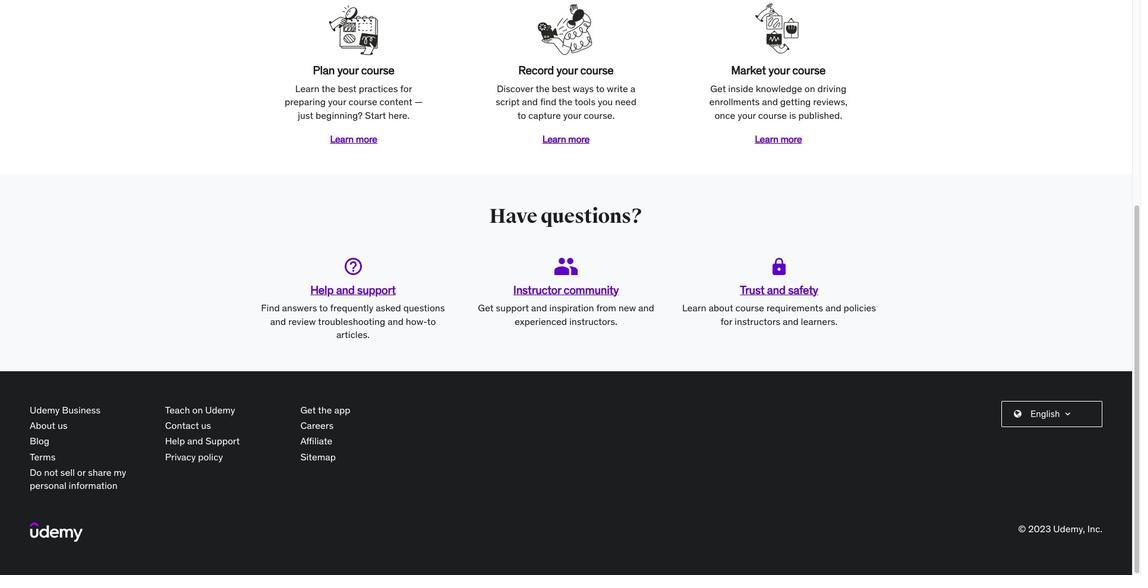 Task type: locate. For each thing, give the bounding box(es) containing it.
help for support
[[310, 283, 334, 297]]

0 horizontal spatial for
[[400, 83, 412, 94]]

on up contact us
[[192, 404, 203, 416]]

1 horizontal spatial get
[[478, 302, 494, 314]]

the
[[322, 83, 336, 94], [536, 83, 550, 94], [559, 96, 573, 108], [318, 404, 332, 416]]

learn
[[295, 83, 320, 94], [330, 133, 354, 145], [543, 133, 566, 145], [755, 133, 779, 145], [682, 302, 707, 314]]

your down enrollments
[[738, 109, 756, 121]]

trust and safety icon image
[[773, 258, 786, 275]]

on
[[805, 83, 816, 94], [192, 404, 203, 416]]

best inside 'record your course discover the best ways to write a script and find the tools you need to capture your course.'
[[552, 83, 571, 94]]

2 vertical spatial get
[[300, 404, 316, 416]]

1 horizontal spatial more
[[568, 133, 590, 145]]

published.
[[799, 109, 843, 121]]

1 horizontal spatial learn more link
[[543, 133, 590, 145]]

1 horizontal spatial for
[[721, 316, 733, 327]]

udemy business
[[30, 404, 101, 416]]

help up answers
[[310, 283, 334, 297]]

2 udemy from the left
[[205, 404, 235, 416]]

3 learn more from the left
[[755, 133, 802, 145]]

best for record
[[552, 83, 571, 94]]

careers link
[[300, 420, 334, 432]]

preparing
[[285, 96, 326, 108]]

2 learn more from the left
[[543, 133, 590, 145]]

1 vertical spatial on
[[192, 404, 203, 416]]

share
[[88, 467, 111, 479]]

us
[[58, 420, 68, 432], [201, 420, 211, 432]]

learn more link for market
[[755, 133, 802, 145]]

udemy
[[30, 404, 60, 416], [205, 404, 235, 416]]

learn for market
[[755, 133, 779, 145]]

learn more link down the is
[[755, 133, 802, 145]]

trust and safety link
[[740, 283, 819, 297]]

udemy up about at left bottom
[[30, 404, 60, 416]]

help inside help and support find answers to frequently asked questions and review troubleshooting and how-to articles.
[[310, 283, 334, 297]]

0 horizontal spatial us
[[58, 420, 68, 432]]

for
[[400, 83, 412, 94], [721, 316, 733, 327]]

learn more for market
[[755, 133, 802, 145]]

course up instructors
[[736, 302, 764, 314]]

and
[[522, 96, 538, 108], [762, 96, 778, 108], [336, 283, 355, 297], [767, 283, 786, 297], [531, 302, 547, 314], [639, 302, 654, 314], [826, 302, 842, 314], [270, 316, 286, 327], [388, 316, 404, 327], [783, 316, 799, 327], [187, 435, 203, 447]]

support
[[357, 283, 396, 297], [496, 302, 529, 314]]

course
[[361, 63, 395, 77], [581, 63, 614, 77], [793, 63, 826, 77], [349, 96, 377, 108], [759, 109, 787, 121], [736, 302, 764, 314]]

answers
[[282, 302, 317, 314]]

for inside trust and safety learn about course requirements and policies for instructors and learners.
[[721, 316, 733, 327]]

0 vertical spatial help
[[310, 283, 334, 297]]

1 vertical spatial help
[[165, 435, 185, 447]]

for down about
[[721, 316, 733, 327]]

instructor community link
[[514, 283, 619, 297]]

driving
[[818, 83, 847, 94]]

more down start
[[356, 133, 377, 145]]

more for market
[[781, 133, 802, 145]]

course inside 'record your course discover the best ways to write a script and find the tools you need to capture your course.'
[[581, 63, 614, 77]]

or
[[77, 467, 86, 479]]

0 horizontal spatial learn more
[[330, 133, 377, 145]]

1 udemy from the left
[[30, 404, 60, 416]]

2 horizontal spatial learn more link
[[755, 133, 802, 145]]

1 horizontal spatial best
[[552, 83, 571, 94]]

help up the privacy
[[165, 435, 185, 447]]

your up beginning?
[[328, 96, 346, 108]]

get inside instructor community get support and inspiration from new and experienced instructors.
[[478, 302, 494, 314]]

get
[[711, 83, 726, 94], [478, 302, 494, 314], [300, 404, 316, 416]]

learn more link for plan
[[330, 133, 377, 145]]

0 horizontal spatial get
[[300, 404, 316, 416]]

teach on udemy
[[165, 404, 235, 416]]

contact
[[165, 420, 199, 432]]

new
[[619, 302, 636, 314]]

and left find
[[522, 96, 538, 108]]

1 horizontal spatial us
[[201, 420, 211, 432]]

do
[[30, 467, 42, 479]]

your down tools
[[563, 109, 582, 121]]

3 more from the left
[[781, 133, 802, 145]]

1 learn more from the left
[[330, 133, 377, 145]]

do not sell or share my personal information link
[[30, 467, 126, 492]]

support
[[206, 435, 240, 447]]

1 us from the left
[[58, 420, 68, 432]]

0 vertical spatial support
[[357, 283, 396, 297]]

and down knowledge
[[762, 96, 778, 108]]

2 more from the left
[[568, 133, 590, 145]]

1 vertical spatial for
[[721, 316, 733, 327]]

and up experienced
[[531, 302, 547, 314]]

privacy policy
[[165, 451, 223, 463]]

learn up "preparing"
[[295, 83, 320, 94]]

the inside get the app about us
[[318, 404, 332, 416]]

and up learners.
[[826, 302, 842, 314]]

2 horizontal spatial get
[[711, 83, 726, 94]]

2023
[[1029, 523, 1051, 535]]

blog
[[30, 435, 49, 447]]

course.
[[584, 109, 615, 121]]

0 horizontal spatial best
[[338, 83, 357, 94]]

a
[[631, 83, 636, 94]]

2 us from the left
[[201, 420, 211, 432]]

0 horizontal spatial on
[[192, 404, 203, 416]]

us up help and support link
[[201, 420, 211, 432]]

questions?
[[541, 204, 643, 229]]

2 best from the left
[[552, 83, 571, 94]]

the down plan
[[322, 83, 336, 94]]

get the app about us
[[30, 404, 350, 432]]

the up find
[[536, 83, 550, 94]]

my
[[114, 467, 126, 479]]

content
[[380, 96, 412, 108]]

more down course.
[[568, 133, 590, 145]]

for up content
[[400, 83, 412, 94]]

sitemap do not sell or share my personal information
[[30, 451, 336, 492]]

learners.
[[801, 316, 838, 327]]

the inside plan your course learn the best practices for preparing your course content — just beginning? start here.
[[322, 83, 336, 94]]

trust
[[740, 283, 765, 297]]

more down the is
[[781, 133, 802, 145]]

troubleshooting
[[318, 316, 386, 327]]

about us link
[[30, 420, 68, 432]]

1 horizontal spatial on
[[805, 83, 816, 94]]

discover
[[497, 83, 534, 94]]

best up find
[[552, 83, 571, 94]]

1 horizontal spatial learn more
[[543, 133, 590, 145]]

get inside the 'market your course get inside knowledge on driving enrollments and getting reviews, once your course is published.'
[[711, 83, 726, 94]]

learn left about
[[682, 302, 707, 314]]

get the app link
[[300, 404, 350, 416]]

learn more link
[[330, 133, 377, 145], [543, 133, 590, 145], [755, 133, 802, 145]]

and down requirements
[[783, 316, 799, 327]]

0 horizontal spatial support
[[357, 283, 396, 297]]

support down instructor
[[496, 302, 529, 314]]

information
[[69, 480, 118, 492]]

learn more down the is
[[755, 133, 802, 145]]

1 vertical spatial get
[[478, 302, 494, 314]]

1 vertical spatial support
[[496, 302, 529, 314]]

course up start
[[349, 96, 377, 108]]

1 learn more link from the left
[[330, 133, 377, 145]]

the left app
[[318, 404, 332, 416]]

english link
[[1014, 408, 1095, 420]]

to up you
[[596, 83, 605, 94]]

best up beginning?
[[338, 83, 357, 94]]

learn inside trust and safety learn about course requirements and policies for instructors and learners.
[[682, 302, 707, 314]]

1 horizontal spatial help
[[310, 283, 334, 297]]

1 horizontal spatial udemy
[[205, 404, 235, 416]]

course left the is
[[759, 109, 787, 121]]

learn more down beginning?
[[330, 133, 377, 145]]

learn down the 'market your course get inside knowledge on driving enrollments and getting reviews, once your course is published.'
[[755, 133, 779, 145]]

best
[[338, 83, 357, 94], [552, 83, 571, 94]]

careers blog
[[30, 420, 334, 447]]

course up the ways
[[581, 63, 614, 77]]

help and support icon image
[[345, 258, 362, 275]]

careers
[[300, 420, 334, 432]]

us down 'udemy business' 'link'
[[58, 420, 68, 432]]

0 horizontal spatial help
[[165, 435, 185, 447]]

0 vertical spatial on
[[805, 83, 816, 94]]

to down script
[[518, 109, 526, 121]]

and down find
[[270, 316, 286, 327]]

ways
[[573, 83, 594, 94]]

experienced
[[515, 316, 567, 327]]

your
[[337, 63, 359, 77], [557, 63, 578, 77], [769, 63, 790, 77], [328, 96, 346, 108], [563, 109, 582, 121], [738, 109, 756, 121]]

frequently
[[330, 302, 374, 314]]

course up practices
[[361, 63, 395, 77]]

contact us
[[165, 420, 211, 432]]

learn inside plan your course learn the best practices for preparing your course content — just beginning? start here.
[[295, 83, 320, 94]]

requirements
[[767, 302, 824, 314]]

2 learn more link from the left
[[543, 133, 590, 145]]

0 horizontal spatial more
[[356, 133, 377, 145]]

blog link
[[30, 435, 49, 447]]

0 horizontal spatial learn more link
[[330, 133, 377, 145]]

support up asked
[[357, 283, 396, 297]]

learn down beginning?
[[330, 133, 354, 145]]

not
[[44, 467, 58, 479]]

course up driving
[[793, 63, 826, 77]]

0 horizontal spatial udemy
[[30, 404, 60, 416]]

1 more from the left
[[356, 133, 377, 145]]

1 horizontal spatial support
[[496, 302, 529, 314]]

1 best from the left
[[338, 83, 357, 94]]

questions
[[404, 302, 445, 314]]

policies
[[844, 302, 876, 314]]

2 horizontal spatial more
[[781, 133, 802, 145]]

support inside help and support find answers to frequently asked questions and review troubleshooting and how-to articles.
[[357, 283, 396, 297]]

instructors.
[[570, 316, 618, 327]]

get inside get the app about us
[[300, 404, 316, 416]]

help
[[310, 283, 334, 297], [165, 435, 185, 447]]

0 vertical spatial get
[[711, 83, 726, 94]]

best inside plan your course learn the best practices for preparing your course content — just beginning? start here.
[[338, 83, 357, 94]]

more
[[356, 133, 377, 145], [568, 133, 590, 145], [781, 133, 802, 145]]

find
[[540, 96, 557, 108]]

udemy up support
[[205, 404, 235, 416]]

learn more down capture
[[543, 133, 590, 145]]

and down asked
[[388, 316, 404, 327]]

need
[[615, 96, 637, 108]]

privacy policy link
[[165, 451, 223, 463]]

learn more link down beginning?
[[330, 133, 377, 145]]

0 vertical spatial for
[[400, 83, 412, 94]]

us inside get the app about us
[[58, 420, 68, 432]]

contact us link
[[165, 420, 211, 432]]

on up getting
[[805, 83, 816, 94]]

learn down capture
[[543, 133, 566, 145]]

start
[[365, 109, 386, 121]]

3 learn more link from the left
[[755, 133, 802, 145]]

safety
[[789, 283, 819, 297]]

2 horizontal spatial learn more
[[755, 133, 802, 145]]

learn more link down capture
[[543, 133, 590, 145]]

asked
[[376, 302, 401, 314]]



Task type: describe. For each thing, give the bounding box(es) containing it.
is
[[790, 109, 796, 121]]

©
[[1019, 523, 1026, 535]]

help and support find answers to frequently asked questions and review troubleshooting and how-to articles.
[[261, 283, 445, 341]]

udemy logo image
[[30, 523, 83, 543]]

plan
[[313, 63, 335, 77]]

help and support link
[[310, 283, 396, 297]]

affiliate
[[300, 435, 333, 447]]

learn for plan
[[330, 133, 354, 145]]

find
[[261, 302, 280, 314]]

your right plan
[[337, 63, 359, 77]]

and up privacy policy
[[187, 435, 203, 447]]

your up knowledge
[[769, 63, 790, 77]]

to right answers
[[319, 302, 328, 314]]

and inside 'record your course discover the best ways to write a script and find the tools you need to capture your course.'
[[522, 96, 538, 108]]

help for support
[[165, 435, 185, 447]]

inc.
[[1088, 523, 1103, 535]]

help and support link
[[165, 435, 240, 447]]

and inside the 'market your course get inside knowledge on driving enrollments and getting reviews, once your course is published.'
[[762, 96, 778, 108]]

the right find
[[559, 96, 573, 108]]

learn more for plan
[[330, 133, 377, 145]]

about
[[709, 302, 733, 314]]

—
[[415, 96, 423, 108]]

english
[[1031, 408, 1060, 419]]

capture
[[529, 109, 561, 121]]

beginning?
[[316, 109, 363, 121]]

once
[[715, 109, 736, 121]]

course inside trust and safety learn about course requirements and policies for instructors and learners.
[[736, 302, 764, 314]]

sell
[[60, 467, 75, 479]]

affiliate terms
[[30, 435, 333, 463]]

best for plan
[[338, 83, 357, 94]]

teach on udemy link
[[165, 404, 235, 416]]

inspiration
[[550, 302, 594, 314]]

terms
[[30, 451, 56, 463]]

learn more link for record
[[543, 133, 590, 145]]

enrollments
[[710, 96, 760, 108]]

community
[[564, 283, 619, 297]]

sitemap link
[[300, 451, 336, 463]]

have questions?
[[489, 204, 643, 229]]

just
[[298, 109, 313, 121]]

for inside plan your course learn the best practices for preparing your course content — just beginning? start here.
[[400, 83, 412, 94]]

articles.
[[336, 329, 370, 341]]

have
[[489, 204, 537, 229]]

your up the ways
[[557, 63, 578, 77]]

more for plan
[[356, 133, 377, 145]]

about
[[30, 420, 55, 432]]

you
[[598, 96, 613, 108]]

instructor community get support and inspiration from new and experienced instructors.
[[478, 283, 654, 327]]

instructor community icon image
[[555, 258, 578, 275]]

business
[[62, 404, 101, 416]]

policy
[[198, 451, 223, 463]]

market your course get inside knowledge on driving enrollments and getting reviews, once your course is published.
[[710, 63, 848, 121]]

to down "questions" on the left bottom
[[427, 316, 436, 327]]

record
[[519, 63, 554, 77]]

support inside instructor community get support and inspiration from new and experienced instructors.
[[496, 302, 529, 314]]

from
[[597, 302, 617, 314]]

script
[[496, 96, 520, 108]]

personal
[[30, 480, 66, 492]]

more for record
[[568, 133, 590, 145]]

inside
[[728, 83, 754, 94]]

and right new
[[639, 302, 654, 314]]

tools
[[575, 96, 596, 108]]

practices
[[359, 83, 398, 94]]

app
[[334, 404, 350, 416]]

here.
[[389, 109, 410, 121]]

udemy business link
[[30, 404, 101, 416]]

and down trust and safety icon
[[767, 283, 786, 297]]

© 2023 udemy, inc.
[[1019, 523, 1103, 535]]

udemy,
[[1054, 523, 1086, 535]]

reviews,
[[814, 96, 848, 108]]

trust and safety learn about course requirements and policies for instructors and learners.
[[682, 283, 876, 327]]

getting
[[781, 96, 811, 108]]

knowledge
[[756, 83, 803, 94]]

how-
[[406, 316, 427, 327]]

market
[[731, 63, 766, 77]]

sitemap
[[300, 451, 336, 463]]

affiliate link
[[300, 435, 333, 447]]

on inside the 'market your course get inside knowledge on driving enrollments and getting reviews, once your course is published.'
[[805, 83, 816, 94]]

plan your course learn the best practices for preparing your course content — just beginning? start here.
[[285, 63, 423, 121]]

and up 'frequently'
[[336, 283, 355, 297]]

write
[[607, 83, 628, 94]]

teach
[[165, 404, 190, 416]]

review
[[288, 316, 316, 327]]

learn more for record
[[543, 133, 590, 145]]

record your course discover the best ways to write a script and find the tools you need to capture your course.
[[496, 63, 637, 121]]

learn for record
[[543, 133, 566, 145]]



Task type: vqa. For each thing, say whether or not it's contained in the screenshot.


